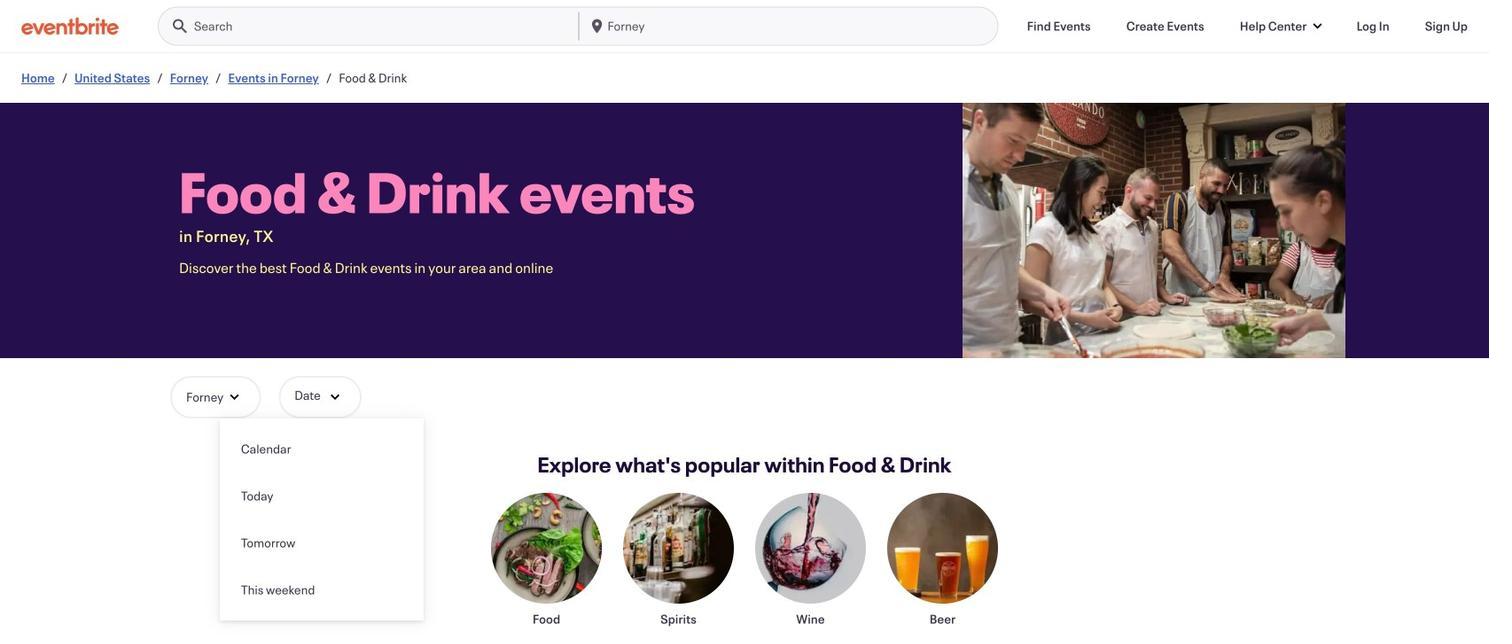 Task type: locate. For each thing, give the bounding box(es) containing it.
[object object] image
[[963, 103, 1346, 358]]

menu
[[220, 426, 424, 614]]

create events element
[[1127, 17, 1205, 35]]

eventbrite image
[[21, 17, 119, 35]]

log in element
[[1357, 17, 1390, 35]]

find events element
[[1027, 17, 1091, 35]]

sign up element
[[1425, 17, 1468, 35]]



Task type: vqa. For each thing, say whether or not it's contained in the screenshot.
top 5
no



